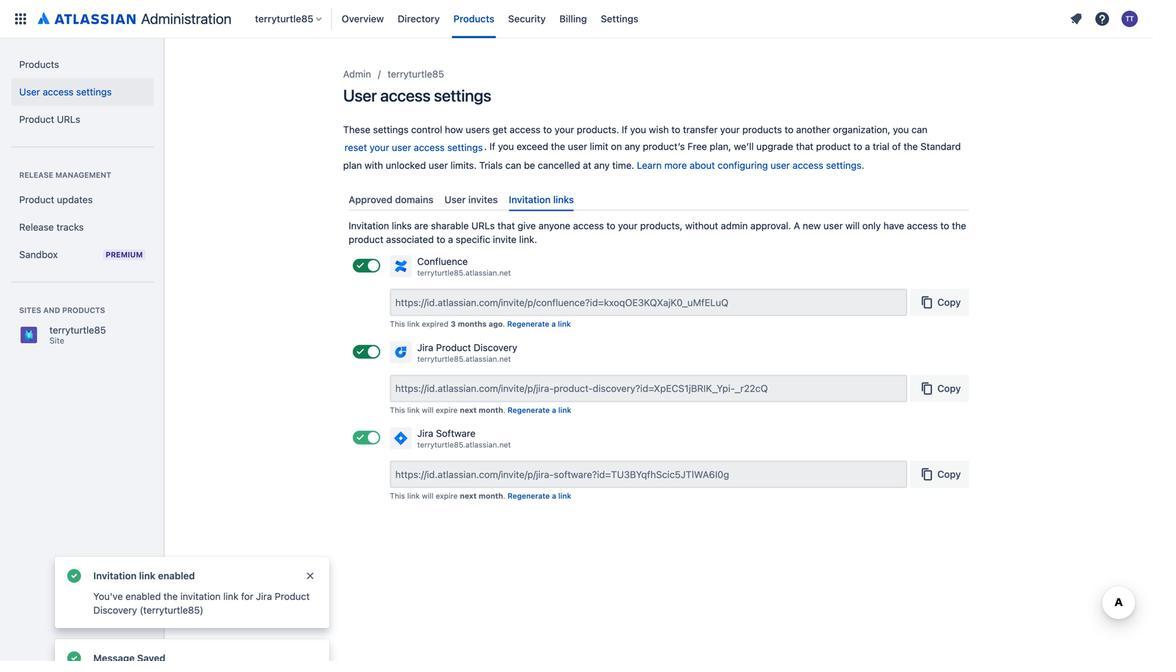 Task type: describe. For each thing, give the bounding box(es) containing it.
will inside invitation links are sharable urls that give anyone access to your products, without admin approval. a new user will only have access to the product associated to a specific invite link.
[[846, 220, 860, 231]]

settings up 'how'
[[434, 86, 491, 105]]

this link will expire next month . regenerate a link for discovery
[[390, 406, 571, 415]]

directory
[[398, 13, 440, 24]]

your inside invitation links are sharable urls that give anyone access to your products, without admin approval. a new user will only have access to the product associated to a specific invite link.
[[618, 220, 638, 231]]

1 regenerate a link button from the top
[[507, 319, 571, 330]]

invitation links
[[509, 194, 574, 205]]

products for products link inside the global navigation element
[[454, 13, 495, 24]]

months
[[458, 320, 487, 329]]

user inside invitation links are sharable urls that give anyone access to your products, without admin approval. a new user will only have access to the product associated to a specific invite link.
[[824, 220, 843, 231]]

product inside ".     if you exceed the user limit on any product's free plan, we'll upgrade that product to a trial of the standard plan with unlocked user limits.     trials can be cancelled at any time."
[[816, 141, 851, 152]]

this link will expire next month . regenerate a link for terryturtle85.atlassian.net
[[390, 492, 571, 501]]

appswitcher icon image
[[12, 11, 29, 27]]

products.
[[577, 124, 619, 135]]

. for jira product discovery
[[503, 406, 506, 415]]

if inside ".     if you exceed the user limit on any product's free plan, we'll upgrade that product to a trial of the standard plan with unlocked user limits.     trials can be cancelled at any time."
[[490, 141, 496, 152]]

get
[[493, 124, 507, 135]]

2 user access settings from the left
[[19, 86, 112, 97]]

access right anyone
[[573, 220, 604, 231]]

will for jira product discovery
[[422, 406, 434, 415]]

the right of
[[904, 141, 918, 152]]

software
[[436, 428, 476, 439]]

toggle navigation image
[[151, 55, 181, 82]]

you've
[[93, 591, 123, 602]]

to inside ".     if you exceed the user limit on any product's free plan, we'll upgrade that product to a trial of the standard plan with unlocked user limits.     trials can be cancelled at any time."
[[854, 141, 863, 152]]

settings up limits.
[[447, 142, 483, 153]]

3 terryturtle85.atlassian.net from the top
[[417, 441, 511, 449]]

wish
[[649, 124, 669, 135]]

this for terryturtle85.atlassian.net
[[390, 492, 405, 501]]

(terryturtle85)
[[137, 605, 203, 616]]

user left limits.
[[429, 160, 448, 171]]

product urls
[[19, 114, 80, 125]]

jira product discovery terryturtle85.atlassian.net
[[417, 342, 518, 363]]

release management
[[19, 171, 111, 180]]

jira for jira product discovery
[[417, 342, 434, 353]]

invitation link enabled
[[93, 570, 195, 582]]

product inside invitation links are sharable urls that give anyone access to your products, without admin approval. a new user will only have access to the product associated to a specific invite link.
[[349, 234, 384, 245]]

products for leftmost products link
[[19, 59, 59, 70]]

for
[[241, 591, 253, 602]]

of
[[892, 141, 901, 152]]

users
[[466, 124, 490, 135]]

confluence terryturtle85.atlassian.net
[[417, 256, 511, 277]]

a for product
[[552, 406, 556, 415]]

terryturtle85 link
[[388, 66, 444, 82]]

overview
[[342, 13, 384, 24]]

approval.
[[751, 220, 791, 231]]

sites
[[19, 306, 41, 315]]

copy button for discovery
[[910, 375, 969, 402]]

to down sharable
[[437, 234, 445, 245]]

settings.
[[826, 160, 865, 171]]

products inside these settings control how users get access to your products. if you wish to transfer your products to another organization, you can reset your user access settings
[[743, 124, 782, 135]]

copy for terryturtle85.atlassian.net
[[938, 469, 961, 480]]

user for administration link
[[343, 86, 377, 105]]

0 horizontal spatial products
[[62, 306, 105, 315]]

a inside ".     if you exceed the user limit on any product's free plan, we'll upgrade that product to a trial of the standard plan with unlocked user limits.     trials can be cancelled at any time."
[[865, 141, 870, 152]]

invite link for image for discovery
[[918, 380, 935, 397]]

product's
[[643, 141, 685, 152]]

user inside these settings control how users get access to your products. if you wish to transfer your products to another organization, you can reset your user access settings
[[392, 142, 411, 153]]

invites
[[468, 194, 498, 205]]

we'll
[[734, 141, 754, 152]]

jira product discovery
[[93, 591, 310, 616]]

about
[[690, 160, 715, 171]]

sites and products
[[19, 306, 105, 315]]

tracks
[[56, 221, 84, 233]]

control
[[411, 124, 442, 135]]

check image
[[354, 259, 367, 273]]

ago
[[489, 320, 503, 329]]

management
[[55, 171, 111, 180]]

1 horizontal spatial you
[[630, 124, 646, 135]]

anyone
[[539, 220, 571, 231]]

discovery for jira product discovery terryturtle85.atlassian.net
[[474, 342, 518, 353]]

invitation for invitation links
[[509, 194, 551, 205]]

product inside jira product discovery
[[275, 591, 310, 602]]

confluence
[[417, 256, 468, 267]]

regenerate for discovery
[[508, 406, 550, 415]]

settings
[[601, 13, 639, 24]]

product updates
[[19, 194, 93, 205]]

these
[[343, 124, 371, 135]]

0 vertical spatial enabled
[[158, 570, 195, 582]]

2 vertical spatial terryturtle85
[[49, 324, 106, 336]]

access down control at the top of the page
[[414, 142, 445, 153]]

billing link
[[556, 8, 591, 30]]

.     if you exceed the user limit on any product's free plan, we'll upgrade that product to a trial of the standard plan with unlocked user limits.     trials can be cancelled at any time.
[[343, 141, 961, 171]]

access down the another
[[793, 160, 824, 171]]

learn more about configuring user access settings.
[[637, 160, 865, 171]]

2 horizontal spatial you
[[893, 124, 909, 135]]

limit
[[590, 141, 609, 152]]

user up at
[[568, 141, 587, 152]]

your up plan,
[[720, 124, 740, 135]]

reset
[[345, 142, 367, 153]]

sharable
[[431, 220, 469, 231]]

with
[[365, 160, 383, 171]]

specific
[[456, 234, 490, 245]]

plan,
[[710, 141, 731, 152]]

will for jira software
[[422, 492, 434, 501]]

unlocked
[[386, 160, 426, 171]]

user down upgrade
[[771, 160, 790, 171]]

the up (terryturtle85)
[[164, 591, 178, 602]]

invite
[[493, 234, 517, 245]]

the inside invitation links are sharable urls that give anyone access to your products, without admin approval. a new user will only have access to the product associated to a specific invite link.
[[952, 220, 967, 231]]

plan
[[343, 160, 362, 171]]

can inside ".     if you exceed the user limit on any product's free plan, we'll upgrade that product to a trial of the standard plan with unlocked user limits.     trials can be cancelled at any time."
[[506, 160, 522, 171]]

be
[[524, 160, 535, 171]]

only
[[863, 220, 881, 231]]

overview link
[[338, 8, 388, 30]]

to right wish at the right top
[[672, 124, 681, 135]]

a
[[794, 220, 800, 231]]

product urls link
[[11, 106, 154, 133]]

have
[[884, 220, 905, 231]]

upgrade
[[757, 141, 794, 152]]

security
[[508, 13, 546, 24]]

new
[[803, 220, 821, 231]]

a inside invitation links are sharable urls that give anyone access to your products, without admin approval. a new user will only have access to the product associated to a specific invite link.
[[448, 234, 453, 245]]

user for terryturtle85 link
[[445, 194, 466, 205]]

give
[[518, 220, 536, 231]]

transfer
[[683, 124, 718, 135]]

cross image for jira product discovery
[[366, 345, 380, 359]]

settings up the product urls "link"
[[76, 86, 112, 97]]

administration
[[141, 10, 232, 27]]

. for confluence
[[503, 320, 505, 329]]

regenerate a link button for terryturtle85.atlassian.net
[[508, 491, 571, 502]]

admin link
[[343, 66, 371, 82]]

organization,
[[833, 124, 891, 135]]

how
[[445, 124, 463, 135]]

product up release tracks
[[19, 194, 54, 205]]

1 copy from the top
[[938, 297, 961, 308]]

your left products.
[[555, 124, 574, 135]]

invitation for invitation links are sharable urls that give anyone access to your products, without admin approval. a new user will only have access to the product associated to a specific invite link.
[[349, 220, 389, 231]]

site
[[49, 336, 64, 345]]

check image for jira software
[[354, 431, 367, 445]]

products link inside global navigation element
[[450, 8, 499, 30]]

access down terryturtle85 link
[[380, 86, 431, 105]]

0 vertical spatial any
[[625, 141, 640, 152]]

limits.
[[451, 160, 477, 171]]

terryturtle85 for terryturtle85 "popup button"
[[255, 13, 314, 24]]



Task type: vqa. For each thing, say whether or not it's contained in the screenshot.


Task type: locate. For each thing, give the bounding box(es) containing it.
user up sharable
[[445, 194, 466, 205]]

you inside ".     if you exceed the user limit on any product's free plan, we'll upgrade that product to a trial of the standard plan with unlocked user limits.     trials can be cancelled at any time."
[[498, 141, 514, 152]]

0 horizontal spatial user access settings
[[19, 86, 112, 97]]

terryturtle85
[[255, 13, 314, 24], [388, 68, 444, 80], [49, 324, 106, 336]]

user access settings up product urls
[[19, 86, 112, 97]]

0 vertical spatial discovery
[[474, 342, 518, 353]]

terryturtle85.atlassian.net inside jira product discovery terryturtle85.atlassian.net
[[417, 355, 511, 363]]

user access settings link
[[11, 78, 154, 106]]

1 this link will expire next month . regenerate a link from the top
[[390, 406, 571, 415]]

1 regenerate from the top
[[507, 320, 550, 329]]

enabled down the invitation link enabled
[[126, 591, 161, 602]]

expire for product
[[436, 406, 458, 415]]

0 vertical spatial release
[[19, 171, 53, 180]]

jira inside jira software terryturtle85.atlassian.net
[[417, 428, 434, 439]]

regenerate for terryturtle85.atlassian.net
[[508, 492, 550, 501]]

0 vertical spatial this
[[390, 320, 405, 329]]

0 horizontal spatial links
[[392, 220, 412, 231]]

1 horizontal spatial if
[[622, 124, 628, 135]]

invitation links are sharable urls that give anyone access to your products, without admin approval. a new user will only have access to the product associated to a specific invite link.
[[349, 220, 967, 245]]

1 vertical spatial expire
[[436, 492, 458, 501]]

if up 'on'
[[622, 124, 628, 135]]

1 month from the top
[[479, 406, 503, 415]]

0 vertical spatial products link
[[450, 8, 499, 30]]

2 copy from the top
[[938, 383, 961, 394]]

0 horizontal spatial urls
[[57, 114, 80, 125]]

1 cross image from the top
[[366, 259, 380, 273]]

can inside these settings control how users get access to your products. if you wish to transfer your products to another organization, you can reset your user access settings
[[912, 124, 928, 135]]

discovery inside jira product discovery terryturtle85.atlassian.net
[[474, 342, 518, 353]]

links for invitation links
[[553, 194, 574, 205]]

help icon image
[[1094, 11, 1111, 27]]

0 horizontal spatial discovery
[[93, 605, 137, 616]]

links inside invitation links are sharable urls that give anyone access to your products, without admin approval. a new user will only have access to the product associated to a specific invite link.
[[392, 220, 412, 231]]

exceed
[[517, 141, 549, 152]]

3 cross image from the top
[[366, 431, 380, 445]]

0 vertical spatial terryturtle85
[[255, 13, 314, 24]]

3 regenerate from the top
[[508, 492, 550, 501]]

this link expired 3 months ago . regenerate a link
[[390, 320, 571, 329]]

user right new
[[824, 220, 843, 231]]

updates
[[57, 194, 93, 205]]

to right have
[[941, 220, 950, 231]]

a for terryturtle85.atlassian.net
[[552, 320, 556, 329]]

1 terryturtle85.atlassian.net from the top
[[417, 268, 511, 277]]

1 vertical spatial enabled
[[126, 591, 161, 602]]

0 horizontal spatial that
[[498, 220, 515, 231]]

link
[[407, 320, 420, 329], [558, 320, 571, 329], [407, 406, 420, 415], [559, 406, 571, 415], [407, 492, 420, 501], [559, 492, 571, 501], [139, 570, 155, 582], [223, 591, 239, 602]]

1 vertical spatial invite link for image
[[918, 466, 935, 483]]

that inside ".     if you exceed the user limit on any product's free plan, we'll upgrade that product to a trial of the standard plan with unlocked user limits.     trials can be cancelled at any time."
[[796, 141, 814, 152]]

admin
[[343, 68, 371, 80]]

1 vertical spatial release
[[19, 221, 54, 233]]

jira left "software"
[[417, 428, 434, 439]]

1 release from the top
[[19, 171, 53, 180]]

1 horizontal spatial can
[[912, 124, 928, 135]]

1 vertical spatial can
[[506, 160, 522, 171]]

1 vertical spatial copy
[[938, 383, 961, 394]]

product down '3'
[[436, 342, 471, 353]]

time.
[[612, 160, 634, 171]]

copy for discovery
[[938, 383, 961, 394]]

user inside 'tab list'
[[445, 194, 466, 205]]

the right have
[[952, 220, 967, 231]]

terryturtle85 site
[[49, 324, 106, 345]]

0 vertical spatial regenerate
[[507, 320, 550, 329]]

3 copy from the top
[[938, 469, 961, 480]]

tab list containing approved domains
[[343, 188, 975, 211]]

1 vertical spatial regenerate a link button
[[508, 405, 571, 416]]

1 vertical spatial cross image
[[366, 345, 380, 359]]

1 horizontal spatial products link
[[450, 8, 499, 30]]

access up exceed at the left
[[510, 124, 541, 135]]

security link
[[504, 8, 550, 30]]

0 vertical spatial month
[[479, 406, 503, 415]]

0 vertical spatial products
[[743, 124, 782, 135]]

approved domains
[[349, 194, 434, 205]]

to left products,
[[607, 220, 616, 231]]

links for invitation links are sharable urls that give anyone access to your products, without admin approval. a new user will only have access to the product associated to a specific invite link.
[[392, 220, 412, 231]]

urls inside "link"
[[57, 114, 80, 125]]

products
[[454, 13, 495, 24], [19, 59, 59, 70]]

0 vertical spatial if
[[622, 124, 628, 135]]

user access settings down terryturtle85 link
[[343, 86, 491, 105]]

tab list
[[343, 188, 975, 211]]

if inside these settings control how users get access to your products. if you wish to transfer your products to another organization, you can reset your user access settings
[[622, 124, 628, 135]]

will down jira software terryturtle85.atlassian.net
[[422, 492, 434, 501]]

0 vertical spatial cross image
[[366, 259, 380, 273]]

1 horizontal spatial invitation
[[349, 220, 389, 231]]

product updates link
[[11, 186, 154, 214]]

jira software terryturtle85.atlassian.net
[[417, 428, 511, 449]]

terryturtle85.atlassian.net down "software"
[[417, 441, 511, 449]]

products inside global navigation element
[[454, 13, 495, 24]]

user access settings
[[343, 86, 491, 105], [19, 86, 112, 97]]

terryturtle85 button
[[251, 8, 327, 30]]

1 vertical spatial this
[[390, 406, 405, 415]]

terryturtle85.atlassian.net down months
[[417, 355, 511, 363]]

1 horizontal spatial that
[[796, 141, 814, 152]]

1 copy button from the top
[[910, 289, 969, 316]]

0 horizontal spatial if
[[490, 141, 496, 152]]

1 vertical spatial terryturtle85.atlassian.net
[[417, 355, 511, 363]]

expire
[[436, 406, 458, 415], [436, 492, 458, 501]]

invitation inside invitation links are sharable urls that give anyone access to your products, without admin approval. a new user will only have access to the product associated to a specific invite link.
[[349, 220, 389, 231]]

access up product urls
[[43, 86, 74, 97]]

products,
[[640, 220, 683, 231]]

release up the sandbox
[[19, 221, 54, 233]]

associated
[[386, 234, 434, 245]]

expire down jira software terryturtle85.atlassian.net
[[436, 492, 458, 501]]

1 expire from the top
[[436, 406, 458, 415]]

that up invite
[[498, 220, 515, 231]]

next down jira software terryturtle85.atlassian.net
[[460, 492, 477, 501]]

0 horizontal spatial user
[[19, 86, 40, 97]]

0 vertical spatial that
[[796, 141, 814, 152]]

will left the only
[[846, 220, 860, 231]]

urls inside invitation links are sharable urls that give anyone access to your products, without admin approval. a new user will only have access to the product associated to a specific invite link.
[[472, 220, 495, 231]]

access
[[380, 86, 431, 105], [43, 86, 74, 97], [510, 124, 541, 135], [414, 142, 445, 153], [793, 160, 824, 171], [573, 220, 604, 231], [907, 220, 938, 231]]

discovery down ago
[[474, 342, 518, 353]]

discovery inside jira product discovery
[[93, 605, 137, 616]]

your
[[555, 124, 574, 135], [720, 124, 740, 135], [370, 142, 389, 153], [618, 220, 638, 231]]

that inside invitation links are sharable urls that give anyone access to your products, without admin approval. a new user will only have access to the product associated to a specific invite link.
[[498, 220, 515, 231]]

release tracks
[[19, 221, 84, 233]]

month for discovery
[[479, 406, 503, 415]]

1 vertical spatial this link will expire next month . regenerate a link
[[390, 492, 571, 501]]

product down dismiss image on the bottom left
[[275, 591, 310, 602]]

2 release from the top
[[19, 221, 54, 233]]

products down the appswitcher icon
[[19, 59, 59, 70]]

approved
[[349, 194, 393, 205]]

2 vertical spatial terryturtle85.atlassian.net
[[417, 441, 511, 449]]

user down 'admin' link
[[343, 86, 377, 105]]

1 invite link for image from the top
[[918, 380, 935, 397]]

1 vertical spatial terryturtle85
[[388, 68, 444, 80]]

invitation down approved
[[349, 220, 389, 231]]

0 vertical spatial copy
[[938, 297, 961, 308]]

2 this link will expire next month . regenerate a link from the top
[[390, 492, 571, 501]]

2 cross image from the top
[[366, 345, 380, 359]]

jira right for
[[256, 591, 272, 602]]

any right 'on'
[[625, 141, 640, 152]]

0 horizontal spatial terryturtle85
[[49, 324, 106, 336]]

2 regenerate a link button from the top
[[508, 405, 571, 416]]

to up exceed at the left
[[543, 124, 552, 135]]

check image for jira product discovery
[[354, 345, 367, 359]]

this link will expire next month . regenerate a link down jira software terryturtle85.atlassian.net
[[390, 492, 571, 501]]

admin
[[721, 220, 748, 231]]

1 vertical spatial check image
[[354, 431, 367, 445]]

invitation inside 'tab list'
[[509, 194, 551, 205]]

free
[[688, 141, 707, 152]]

links up associated
[[392, 220, 412, 231]]

account image
[[1122, 11, 1138, 27]]

invite link for image for terryturtle85.atlassian.net
[[918, 466, 935, 483]]

products left security
[[454, 13, 495, 24]]

1 horizontal spatial products
[[743, 124, 782, 135]]

configuring
[[718, 160, 768, 171]]

to
[[543, 124, 552, 135], [672, 124, 681, 135], [785, 124, 794, 135], [854, 141, 863, 152], [607, 220, 616, 231], [941, 220, 950, 231], [437, 234, 445, 245]]

cross image
[[366, 259, 380, 273], [366, 345, 380, 359], [366, 431, 380, 445]]

if down get
[[490, 141, 496, 152]]

1 vertical spatial regenerate
[[508, 406, 550, 415]]

link.
[[519, 234, 537, 245]]

can
[[912, 124, 928, 135], [506, 160, 522, 171]]

1 vertical spatial jira
[[417, 428, 434, 439]]

0 vertical spatial products
[[454, 13, 495, 24]]

discovery
[[474, 342, 518, 353], [93, 605, 137, 616]]

1 horizontal spatial any
[[625, 141, 640, 152]]

your up with
[[370, 142, 389, 153]]

0 vertical spatial urls
[[57, 114, 80, 125]]

product
[[19, 114, 54, 125], [19, 194, 54, 205], [436, 342, 471, 353], [275, 591, 310, 602]]

invite link for image
[[918, 294, 935, 311]]

jira inside jira product discovery terryturtle85.atlassian.net
[[417, 342, 434, 353]]

0 vertical spatial product
[[816, 141, 851, 152]]

3 copy button from the top
[[910, 461, 969, 488]]

release tracks link
[[11, 214, 154, 241]]

1 vertical spatial invitation
[[349, 220, 389, 231]]

jira for jira software
[[417, 428, 434, 439]]

release up the product updates
[[19, 171, 53, 180]]

products link left security link
[[450, 8, 499, 30]]

2 vertical spatial copy
[[938, 469, 961, 480]]

product inside jira product discovery terryturtle85.atlassian.net
[[436, 342, 471, 353]]

regenerate a link button for discovery
[[508, 405, 571, 416]]

jira
[[417, 342, 434, 353], [417, 428, 434, 439], [256, 591, 272, 602]]

3
[[451, 320, 456, 329]]

1 vertical spatial next
[[460, 492, 477, 501]]

1 horizontal spatial links
[[553, 194, 574, 205]]

terryturtle85 inside terryturtle85 "popup button"
[[255, 13, 314, 24]]

2 horizontal spatial user
[[445, 194, 466, 205]]

the
[[551, 141, 565, 152], [904, 141, 918, 152], [952, 220, 967, 231], [164, 591, 178, 602]]

.
[[484, 141, 487, 152], [503, 320, 505, 329], [503, 406, 506, 415], [503, 492, 506, 501]]

enabled up you've enabled the invitation link for
[[158, 570, 195, 582]]

urls
[[57, 114, 80, 125], [472, 220, 495, 231]]

products link
[[450, 8, 499, 30], [11, 51, 154, 78]]

1 vertical spatial any
[[594, 160, 610, 171]]

0 vertical spatial copy button
[[910, 289, 969, 316]]

invitation up give
[[509, 194, 551, 205]]

invitation up you've
[[93, 570, 137, 582]]

products up terryturtle85 site
[[62, 306, 105, 315]]

products link up the product urls "link"
[[11, 51, 154, 78]]

0 horizontal spatial products
[[19, 59, 59, 70]]

products up upgrade
[[743, 124, 782, 135]]

2 check image from the top
[[354, 431, 367, 445]]

administration banner
[[0, 0, 1153, 38]]

expire for software
[[436, 492, 458, 501]]

settings link
[[597, 8, 643, 30]]

terryturtle85 for terryturtle85 link
[[388, 68, 444, 80]]

0 vertical spatial check image
[[354, 345, 367, 359]]

None field
[[391, 290, 906, 315], [391, 376, 906, 401], [391, 462, 906, 487], [391, 290, 906, 315], [391, 376, 906, 401], [391, 462, 906, 487]]

on
[[611, 141, 622, 152]]

next
[[460, 406, 477, 415], [460, 492, 477, 501]]

more
[[665, 160, 687, 171]]

check image
[[354, 345, 367, 359], [354, 431, 367, 445]]

next up "software"
[[460, 406, 477, 415]]

any right at
[[594, 160, 610, 171]]

to down organization,
[[854, 141, 863, 152]]

month down jira software terryturtle85.atlassian.net
[[479, 492, 503, 501]]

learn
[[637, 160, 662, 171]]

2 horizontal spatial terryturtle85
[[388, 68, 444, 80]]

2 terryturtle85.atlassian.net from the top
[[417, 355, 511, 363]]

product inside "link"
[[19, 114, 54, 125]]

. for jira software
[[503, 492, 506, 501]]

copy button
[[910, 289, 969, 316], [910, 375, 969, 402], [910, 461, 969, 488]]

settings up reset your user access settings button
[[373, 124, 409, 135]]

2 copy button from the top
[[910, 375, 969, 402]]

can left be
[[506, 160, 522, 171]]

the up cancelled
[[551, 141, 565, 152]]

2 vertical spatial this
[[390, 492, 405, 501]]

user invites
[[445, 194, 498, 205]]

you've enabled the invitation link for
[[93, 591, 256, 602]]

1 vertical spatial will
[[422, 406, 434, 415]]

1 vertical spatial products
[[62, 306, 105, 315]]

. inside ".     if you exceed the user limit on any product's free plan, we'll upgrade that product to a trial of the standard plan with unlocked user limits.     trials can be cancelled at any time."
[[484, 141, 487, 152]]

2 next from the top
[[460, 492, 477, 501]]

1 horizontal spatial urls
[[472, 220, 495, 231]]

2 vertical spatial cross image
[[366, 431, 380, 445]]

0 vertical spatial invite link for image
[[918, 380, 935, 397]]

1 vertical spatial if
[[490, 141, 496, 152]]

your left products,
[[618, 220, 638, 231]]

atlassian image
[[38, 10, 136, 26], [38, 10, 136, 26]]

1 check image from the top
[[354, 345, 367, 359]]

settings
[[434, 86, 491, 105], [76, 86, 112, 97], [373, 124, 409, 135], [447, 142, 483, 153]]

next for software
[[460, 492, 477, 501]]

user
[[343, 86, 377, 105], [19, 86, 40, 97], [445, 194, 466, 205]]

0 horizontal spatial product
[[349, 234, 384, 245]]

invite link for image
[[918, 380, 935, 397], [918, 466, 935, 483]]

confluence image
[[393, 258, 409, 274], [393, 258, 409, 274]]

copy button for terryturtle85.atlassian.net
[[910, 461, 969, 488]]

jira inside jira product discovery
[[256, 591, 272, 602]]

2 vertical spatial invitation
[[93, 570, 137, 582]]

0 horizontal spatial any
[[594, 160, 610, 171]]

you down get
[[498, 141, 514, 152]]

1 horizontal spatial product
[[816, 141, 851, 152]]

0 vertical spatial jira
[[417, 342, 434, 353]]

release for release management
[[19, 171, 53, 180]]

terryturtle85.atlassian.net down confluence
[[417, 268, 511, 277]]

this
[[390, 320, 405, 329], [390, 406, 405, 415], [390, 492, 405, 501]]

2 month from the top
[[479, 492, 503, 501]]

0 vertical spatial terryturtle85.atlassian.net
[[417, 268, 511, 277]]

are
[[414, 220, 428, 231]]

product down user access settings link
[[19, 114, 54, 125]]

1 this from the top
[[390, 320, 405, 329]]

user up product urls
[[19, 86, 40, 97]]

1 horizontal spatial user
[[343, 86, 377, 105]]

0 vertical spatial can
[[912, 124, 928, 135]]

dismiss image
[[305, 571, 316, 582]]

2 vertical spatial regenerate a link button
[[508, 491, 571, 502]]

product up check image
[[349, 234, 384, 245]]

administration link
[[33, 8, 237, 30]]

month
[[479, 406, 503, 415], [479, 492, 503, 501]]

links up anyone
[[553, 194, 574, 205]]

0 horizontal spatial invitation
[[93, 570, 137, 582]]

trials
[[479, 160, 503, 171]]

urls up specific
[[472, 220, 495, 231]]

month for terryturtle85.atlassian.net
[[479, 492, 503, 501]]

domains
[[395, 194, 434, 205]]

urls down user access settings link
[[57, 114, 80, 125]]

that
[[796, 141, 814, 152], [498, 220, 515, 231]]

without
[[685, 220, 718, 231]]

discovery down you've
[[93, 605, 137, 616]]

product up settings.
[[816, 141, 851, 152]]

1 horizontal spatial user access settings
[[343, 86, 491, 105]]

cross image for jira software
[[366, 431, 380, 445]]

can up standard
[[912, 124, 928, 135]]

expired
[[422, 320, 449, 329]]

discovery for jira product discovery
[[93, 605, 137, 616]]

invitation
[[180, 591, 221, 602]]

access right have
[[907, 220, 938, 231]]

1 user access settings from the left
[[343, 86, 491, 105]]

1 horizontal spatial terryturtle85
[[255, 13, 314, 24]]

you left wish at the right top
[[630, 124, 646, 135]]

at
[[583, 160, 592, 171]]

0 vertical spatial regenerate a link button
[[507, 319, 571, 330]]

this link will expire next month . regenerate a link up jira software terryturtle85.atlassian.net
[[390, 406, 571, 415]]

2 vertical spatial regenerate
[[508, 492, 550, 501]]

2 this from the top
[[390, 406, 405, 415]]

0 vertical spatial will
[[846, 220, 860, 231]]

1 horizontal spatial products
[[454, 13, 495, 24]]

1 vertical spatial products link
[[11, 51, 154, 78]]

1 vertical spatial discovery
[[93, 605, 137, 616]]

2 invite link for image from the top
[[918, 466, 935, 483]]

1 horizontal spatial discovery
[[474, 342, 518, 353]]

0 horizontal spatial can
[[506, 160, 522, 171]]

1 vertical spatial product
[[349, 234, 384, 245]]

cross image for confluence
[[366, 259, 380, 273]]

2 horizontal spatial invitation
[[509, 194, 551, 205]]

links
[[553, 194, 574, 205], [392, 220, 412, 231]]

will up jira software terryturtle85.atlassian.net
[[422, 406, 434, 415]]

jira product discovery image
[[393, 344, 409, 360], [393, 344, 409, 360]]

0 vertical spatial this link will expire next month . regenerate a link
[[390, 406, 571, 415]]

2 expire from the top
[[436, 492, 458, 501]]

and
[[43, 306, 60, 315]]

0 horizontal spatial products link
[[11, 51, 154, 78]]

trial
[[873, 141, 890, 152]]

3 regenerate a link button from the top
[[508, 491, 571, 502]]

3 this from the top
[[390, 492, 405, 501]]

invitation for invitation link enabled
[[93, 570, 137, 582]]

1 vertical spatial month
[[479, 492, 503, 501]]

these settings control how users get access to your products. if you wish to transfer your products to another organization, you can reset your user access settings
[[343, 124, 928, 153]]

you up of
[[893, 124, 909, 135]]

cancelled
[[538, 160, 580, 171]]

1 vertical spatial links
[[392, 220, 412, 231]]

user up the unlocked on the top left of the page
[[392, 142, 411, 153]]

a for software
[[552, 492, 556, 501]]

next for product
[[460, 406, 477, 415]]

that down the another
[[796, 141, 814, 152]]

1 next from the top
[[460, 406, 477, 415]]

standard
[[921, 141, 961, 152]]

expire up "software"
[[436, 406, 458, 415]]

jira down expired
[[417, 342, 434, 353]]

learn more about configuring user access settings. link
[[637, 160, 865, 171]]

2 vertical spatial will
[[422, 492, 434, 501]]

month up jira software terryturtle85.atlassian.net
[[479, 406, 503, 415]]

jira software image
[[393, 430, 409, 447], [393, 430, 409, 447]]

premium
[[106, 250, 143, 259]]

any
[[625, 141, 640, 152], [594, 160, 610, 171]]

global navigation element
[[8, 0, 1066, 38]]

this for discovery
[[390, 406, 405, 415]]

another
[[796, 124, 831, 135]]

1 vertical spatial that
[[498, 220, 515, 231]]

a
[[865, 141, 870, 152], [448, 234, 453, 245], [552, 320, 556, 329], [552, 406, 556, 415], [552, 492, 556, 501]]

to up upgrade
[[785, 124, 794, 135]]

0 vertical spatial next
[[460, 406, 477, 415]]

0 horizontal spatial you
[[498, 141, 514, 152]]

1 vertical spatial copy button
[[910, 375, 969, 402]]

regenerate
[[507, 320, 550, 329], [508, 406, 550, 415], [508, 492, 550, 501]]

2 regenerate from the top
[[508, 406, 550, 415]]

release for release tracks
[[19, 221, 54, 233]]



